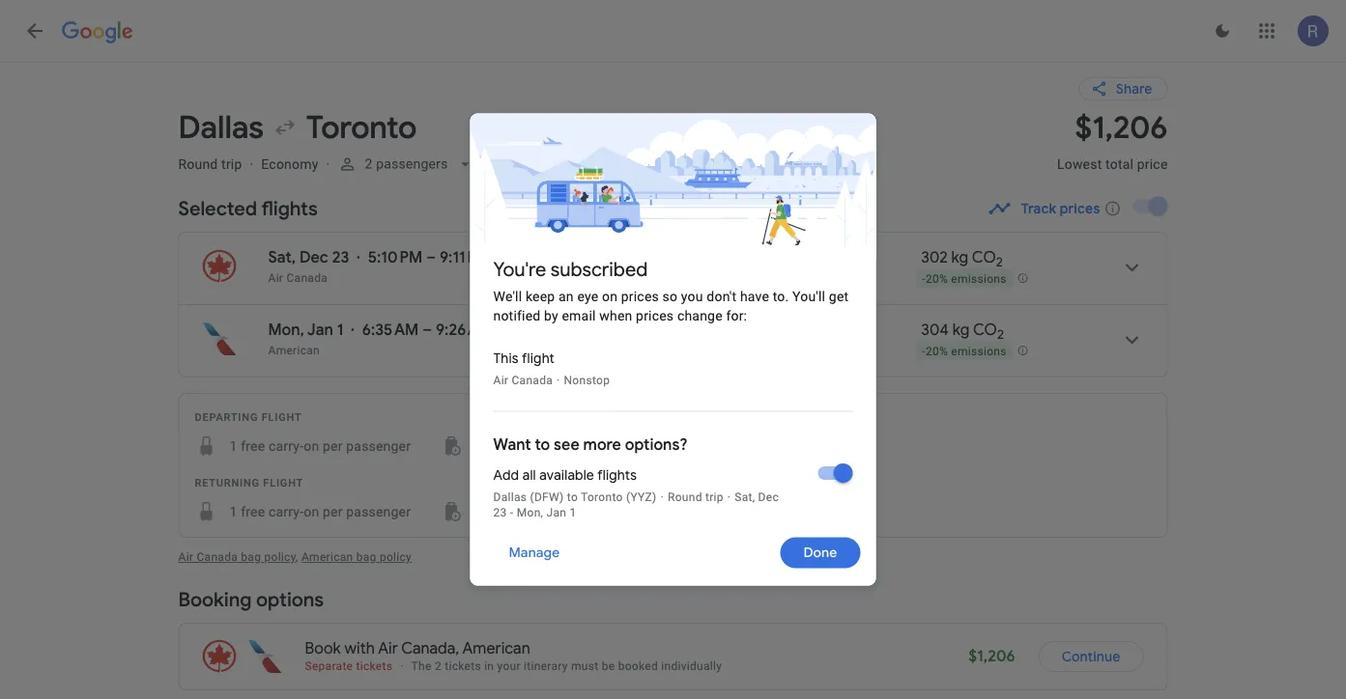 Task type: vqa. For each thing, say whether or not it's contained in the screenshot.
Sat, May 18 element
no



Task type: describe. For each thing, give the bounding box(es) containing it.
track
[[1021, 200, 1057, 217]]

options?
[[625, 435, 688, 455]]

0 vertical spatial american
[[268, 344, 320, 358]]

kg for 302
[[952, 248, 969, 268]]

dallas for dallas (dfw) to toronto (yyz)
[[493, 491, 527, 504]]

bag for air canada bag policy , american bag policy
[[241, 551, 261, 564]]

2 right the
[[435, 660, 442, 674]]

0 vertical spatial flights
[[261, 196, 318, 221]]

$1,206 for $1,206 lowest total price
[[1075, 108, 1168, 147]]

1 vertical spatial american
[[302, 551, 353, 564]]

1206 US dollars text field
[[969, 647, 1016, 667]]

to.
[[773, 289, 789, 305]]

1 left the 6:35 am text box
[[337, 320, 343, 340]]

sat, dec 23 - mon, jan 1
[[493, 491, 779, 520]]

have
[[740, 289, 769, 305]]

passenger for 1st checked bag per passenger: $22
[[346, 504, 411, 520]]

– for 9:26 am
[[423, 320, 432, 340]]

book with air canada, american
[[305, 639, 530, 659]]

returning
[[195, 477, 260, 489]]

trip for leftmost  icon
[[221, 156, 242, 172]]

1 vertical spatial to
[[567, 491, 578, 504]]

done button
[[781, 530, 861, 577]]

booking options
[[178, 588, 324, 612]]

,
[[296, 551, 298, 564]]

Departure time: 5:10 PM. text field
[[368, 248, 423, 268]]

the
[[411, 660, 432, 674]]

9:11 pm
[[440, 248, 490, 268]]

passengers
[[376, 156, 448, 172]]

23 for sat, dec 23
[[332, 248, 349, 268]]

emissions for 304 kg co
[[951, 345, 1007, 358]]

total duration 3 hr 1 min. element
[[556, 248, 734, 271]]

passenger for 1st checked bag per passenger: $30
[[346, 438, 411, 454]]

round trip for leftmost  icon
[[178, 156, 242, 172]]

you
[[681, 289, 703, 305]]

1 vertical spatial air canada
[[493, 374, 553, 387]]

2 inside 304 kg co 2
[[997, 326, 1004, 343]]

- for 302 kg co
[[922, 272, 926, 286]]

air canada bag policy , american bag policy
[[178, 551, 412, 564]]

by
[[544, 308, 558, 324]]

toronto inside main content
[[306, 108, 417, 147]]

round trip for the right  icon
[[668, 491, 724, 504]]

returning flight
[[195, 477, 304, 489]]

so
[[663, 289, 678, 305]]

flight for this flight
[[522, 350, 555, 368]]

continue
[[1062, 649, 1121, 666]]

3 hr 1 min dfw – yyz
[[556, 248, 622, 285]]

3 for 3 hr 51 min
[[556, 320, 564, 340]]

min for 3 hr 1 min
[[596, 248, 622, 268]]

air right 'with' at bottom left
[[378, 639, 398, 659]]

dec for sat, dec 23
[[300, 248, 328, 268]]

2 inside 302 kg co 2
[[996, 254, 1003, 270]]

2 policy from the left
[[380, 551, 412, 564]]

air down the this
[[493, 374, 509, 387]]

2 horizontal spatial  image
[[728, 491, 731, 504]]

302 kg co 2
[[921, 248, 1003, 270]]

list inside main content
[[179, 233, 1167, 377]]

304
[[921, 320, 949, 340]]

(yyz)
[[626, 491, 657, 504]]

(dfw)
[[530, 491, 564, 504]]

51
[[586, 320, 600, 340]]

2 vertical spatial nonstop
[[564, 374, 610, 387]]

see
[[554, 435, 580, 455]]

– inside 3 hr 1 min dfw – yyz
[[580, 272, 588, 285]]

0 vertical spatial jan
[[307, 320, 333, 340]]

eye
[[577, 289, 599, 305]]

1 inside 3 hr 1 min dfw – yyz
[[586, 248, 592, 268]]

continue button
[[1039, 642, 1144, 673]]

none text field containing $1,206
[[1057, 108, 1168, 189]]

2 vertical spatial prices
[[636, 308, 674, 324]]

passenger: for $30
[[605, 438, 673, 454]]

$30
[[677, 438, 700, 454]]

free for 1st checked bag per passenger: $30
[[241, 438, 265, 454]]

an
[[559, 289, 574, 305]]

1 down returning
[[230, 504, 237, 520]]

more
[[583, 435, 621, 455]]

Arrival time: 9:26 AM. text field
[[436, 320, 492, 340]]

5:10 pm – 9:11 pm
[[368, 248, 490, 268]]

notified
[[493, 308, 541, 324]]

air canada bag policy link
[[178, 551, 296, 564]]

departing flight
[[195, 411, 302, 423]]

1206 us dollars element
[[1075, 108, 1168, 147]]

be
[[602, 660, 615, 674]]

first checked bag costs 22 us dollars per passenger element
[[442, 501, 700, 524]]

sat, dec 23
[[268, 248, 349, 268]]

1 horizontal spatial  image
[[326, 156, 330, 172]]

return flight on monday, january 1. leaves toronto pearson international airport at 6:35 am on monday, january 1 and arrives at dallas/fort worth international airport at 9:26 am on monday, january 1. element
[[268, 320, 492, 340]]

on for 1st checked bag per passenger: $30
[[304, 438, 319, 454]]

sat, for sat, dec 23 - mon, jan 1
[[735, 491, 755, 504]]

you'll
[[793, 289, 826, 305]]

this
[[493, 350, 519, 368]]

1 horizontal spatial flights
[[597, 467, 637, 485]]

round for the right  icon
[[668, 491, 702, 504]]

2 vertical spatial canada
[[197, 551, 238, 564]]

dallas for dallas
[[178, 108, 264, 147]]

2 inside popup button
[[365, 156, 373, 172]]

1st checked bag per passenger: $22
[[477, 504, 700, 520]]

dallas (dfw) to toronto (yyz)
[[493, 491, 657, 504]]

0 horizontal spatial to
[[535, 435, 550, 455]]

learn more about tracked prices image
[[1104, 200, 1122, 217]]

yyz inside 3 hr 1 min dfw – yyz
[[588, 272, 610, 285]]

Departure time: 6:35 AM. text field
[[362, 320, 419, 340]]

$22
[[677, 504, 700, 520]]

bag for 1st checked bag per passenger: $22
[[555, 504, 578, 520]]

your
[[497, 660, 521, 674]]

1 vertical spatial toronto
[[581, 491, 623, 504]]

get
[[829, 289, 849, 305]]

304 kg co 2
[[921, 320, 1004, 343]]

0 vertical spatial prices
[[1060, 200, 1100, 217]]

must
[[571, 660, 599, 674]]

keep
[[526, 289, 555, 305]]

20% for 302
[[926, 272, 948, 286]]

1 policy from the left
[[264, 551, 296, 564]]

2 tickets from the left
[[445, 660, 481, 674]]

want to see more options?
[[493, 435, 688, 455]]

departing flight on saturday, december 23. leaves dallas/fort worth international airport at 5:10 pm on saturday, december 23 and arrives at toronto pearson international airport at 9:11 pm on saturday, december 23. element
[[268, 248, 490, 268]]

booked
[[618, 660, 658, 674]]

track prices
[[1021, 200, 1100, 217]]

flight for departing flight
[[262, 411, 302, 423]]

departing
[[195, 411, 258, 423]]

lowest
[[1057, 156, 1102, 172]]

for:
[[726, 308, 747, 324]]

$1,206 lowest total price
[[1057, 108, 1168, 172]]

options
[[256, 588, 324, 612]]

1 down departing
[[230, 438, 237, 454]]

add
[[493, 467, 519, 485]]

itinerary
[[524, 660, 568, 674]]

6:35 am – 9:26 am
[[362, 320, 492, 340]]

1 tickets from the left
[[356, 660, 393, 674]]

selected flights
[[178, 196, 318, 221]]

-20% emissions for 304
[[922, 345, 1007, 358]]

email
[[562, 308, 596, 324]]

- inside sat, dec 23 - mon, jan 1
[[510, 506, 514, 520]]

separate
[[305, 660, 353, 674]]

dec for sat, dec 23 - mon, jan 1
[[758, 491, 779, 504]]

mon, jan 1
[[268, 320, 343, 340]]

american bag policy link
[[302, 551, 412, 564]]

first checked bag costs 30 us dollars per passenger element
[[442, 435, 700, 458]]

want
[[493, 435, 531, 455]]

free for 1st checked bag per passenger: $22
[[241, 504, 265, 520]]

nonstop flight. element
[[734, 320, 794, 343]]



Task type: locate. For each thing, give the bounding box(es) containing it.
carry- for 1st checked bag per passenger: $30
[[269, 438, 304, 454]]

0 vertical spatial –
[[426, 248, 436, 268]]

when
[[599, 308, 633, 324]]

mon, down the "sat, dec 23"
[[268, 320, 304, 340]]

1 vertical spatial kg
[[953, 320, 970, 340]]

3 left 51 at top
[[556, 320, 564, 340]]

flight right returning
[[263, 477, 304, 489]]

2 1st from the top
[[477, 504, 496, 520]]

0 horizontal spatial dec
[[300, 248, 328, 268]]

1 vertical spatial free
[[241, 504, 265, 520]]

hr up dfw
[[568, 248, 582, 268]]

you're subscribed we'll keep an eye on prices so you don't have to. you'll get notified by email when prices change for:
[[493, 258, 849, 324]]

9:26 am
[[436, 320, 492, 340]]

min inside 3 hr 51 min yyz
[[604, 320, 630, 340]]

1 free carry-on per passenger up ,
[[230, 504, 411, 520]]

0 vertical spatial air canada
[[268, 272, 328, 285]]

1 vertical spatial nonstop
[[734, 320, 794, 340]]

nonstop down have
[[734, 320, 794, 340]]

0 horizontal spatial policy
[[264, 551, 296, 564]]

1 horizontal spatial to
[[567, 491, 578, 504]]

0 horizontal spatial trip
[[221, 156, 242, 172]]

passenger: inside first checked bag costs 22 us dollars per passenger 'element'
[[605, 504, 673, 520]]

$1,206 for $1,206
[[969, 647, 1016, 667]]

bag inside 'element'
[[555, 504, 578, 520]]

nonstop down 3 hr 51 min yyz
[[564, 374, 610, 387]]

sat, right $22 at the bottom of the page
[[735, 491, 755, 504]]

bag up booking options
[[241, 551, 261, 564]]

free down departing flight on the left
[[241, 438, 265, 454]]

kg right 304
[[953, 320, 970, 340]]

to
[[535, 435, 550, 455], [567, 491, 578, 504]]

– up eye
[[580, 272, 588, 285]]

jan left 6:35 am
[[307, 320, 333, 340]]

1 vertical spatial trip
[[706, 491, 724, 504]]

policy
[[264, 551, 296, 564], [380, 551, 412, 564]]

dallas up the economy
[[178, 108, 264, 147]]

passenger: left $22 at the bottom of the page
[[605, 504, 673, 520]]

price
[[1137, 156, 1168, 172]]

0 horizontal spatial round
[[178, 156, 218, 172]]

the 2 tickets in your itinerary must be booked individually
[[411, 660, 722, 674]]

3 hr 51 min yyz
[[556, 320, 630, 358]]

1 vertical spatial co
[[973, 320, 997, 340]]

2 passengers button
[[330, 147, 483, 182]]

1st for 1st checked bag per passenger: $30
[[477, 438, 496, 454]]

1 vertical spatial prices
[[621, 289, 659, 305]]

change
[[677, 308, 723, 324]]

book
[[305, 639, 341, 659]]

2 -20% emissions from the top
[[922, 345, 1007, 358]]

co inside 304 kg co 2
[[973, 320, 997, 340]]

prices down the 'so'
[[636, 308, 674, 324]]

1 vertical spatial 1st
[[477, 504, 496, 520]]

1 vertical spatial –
[[580, 272, 588, 285]]

main content containing dallas
[[178, 62, 1168, 700]]

hr inside 3 hr 1 min dfw – yyz
[[568, 248, 582, 268]]

2 horizontal spatial canada
[[512, 374, 553, 387]]

passenger: for $22
[[605, 504, 673, 520]]

jan
[[307, 320, 333, 340], [547, 506, 567, 520]]

0 horizontal spatial jan
[[307, 320, 333, 340]]

0 vertical spatial dec
[[300, 248, 328, 268]]

economy
[[261, 156, 318, 172]]

0 horizontal spatial canada
[[197, 551, 238, 564]]

kg
[[952, 248, 969, 268], [953, 320, 970, 340]]

 image right the economy
[[326, 156, 330, 172]]

tickets down 'with' at bottom left
[[356, 660, 393, 674]]

share button
[[1079, 77, 1168, 101]]

1 emissions from the top
[[951, 272, 1007, 286]]

0 vertical spatial hr
[[568, 248, 582, 268]]

3 for 3 hr 1 min
[[556, 248, 564, 268]]

2 left passengers
[[365, 156, 373, 172]]

0 horizontal spatial mon,
[[268, 320, 304, 340]]

1 vertical spatial 20%
[[926, 345, 948, 358]]

sat, inside sat, dec 23 - mon, jan 1
[[735, 491, 755, 504]]

available
[[540, 467, 594, 485]]

flights down the economy
[[261, 196, 318, 221]]

checked for 1st checked bag per passenger: $30
[[500, 438, 551, 454]]

-20% emissions down 304 kg co 2
[[922, 345, 1007, 358]]

policy up book with air canada, american
[[380, 551, 412, 564]]

-
[[922, 272, 926, 286], [922, 345, 926, 358], [510, 506, 514, 520]]

0 horizontal spatial air canada
[[268, 272, 328, 285]]

checked down all
[[500, 504, 551, 520]]

0 vertical spatial canada
[[287, 272, 328, 285]]

carry- down departing flight on the left
[[269, 438, 304, 454]]

round trip down $30 on the bottom
[[668, 491, 724, 504]]

20%
[[926, 272, 948, 286], [926, 345, 948, 358]]

with
[[345, 639, 375, 659]]

free down returning flight
[[241, 504, 265, 520]]

to left see
[[535, 435, 550, 455]]

-20% emissions for 302
[[922, 272, 1007, 286]]

per
[[323, 438, 343, 454], [582, 438, 602, 454], [323, 504, 343, 520], [582, 504, 602, 520]]

20% for 304
[[926, 345, 948, 358]]

flight right departing
[[262, 411, 302, 423]]

1 horizontal spatial yyz
[[588, 272, 610, 285]]

1 vertical spatial checked
[[500, 504, 551, 520]]

1 vertical spatial 23
[[493, 506, 507, 520]]

on for 1st checked bag per passenger: $22
[[304, 504, 319, 520]]

23
[[332, 248, 349, 268], [493, 506, 507, 520]]

1 horizontal spatial dallas
[[493, 491, 527, 504]]

canada,
[[401, 639, 459, 659]]

individually
[[661, 660, 722, 674]]

policy up options
[[264, 551, 296, 564]]

mon, inside sat, dec 23 - mon, jan 1
[[517, 506, 543, 520]]

1st for 1st checked bag per passenger: $22
[[477, 504, 496, 520]]

dec inside sat, dec 23 - mon, jan 1
[[758, 491, 779, 504]]

passenger: left $30 on the bottom
[[605, 438, 673, 454]]

0 vertical spatial dallas
[[178, 108, 264, 147]]

all
[[523, 467, 536, 485]]

dec
[[300, 248, 328, 268], [758, 491, 779, 504]]

co for 304 kg co
[[973, 320, 997, 340]]

2 checked from the top
[[500, 504, 551, 520]]

0 vertical spatial free
[[241, 438, 265, 454]]

co right 302
[[972, 248, 996, 268]]

 image left the economy
[[250, 156, 254, 172]]

round up selected
[[178, 156, 218, 172]]

hr
[[568, 248, 582, 268], [568, 320, 582, 340]]

don't
[[707, 289, 737, 305]]

1 vertical spatial sat,
[[735, 491, 755, 504]]

toronto
[[306, 108, 417, 147], [581, 491, 623, 504]]

per inside 'element'
[[582, 504, 602, 520]]

2 vertical spatial -
[[510, 506, 514, 520]]

round
[[178, 156, 218, 172], [668, 491, 702, 504]]

2 passenger: from the top
[[605, 504, 673, 520]]

air up "booking"
[[178, 551, 194, 564]]

1 up eye
[[586, 248, 592, 268]]

1 vertical spatial round
[[668, 491, 702, 504]]

checked
[[500, 438, 551, 454], [500, 504, 551, 520]]

2 20% from the top
[[926, 345, 948, 358]]

1 vertical spatial carry-
[[269, 504, 304, 520]]

1 horizontal spatial air canada
[[493, 374, 553, 387]]

1 vertical spatial 3
[[556, 320, 564, 340]]

0 horizontal spatial flights
[[261, 196, 318, 221]]

1 3 from the top
[[556, 248, 564, 268]]

2 carry- from the top
[[269, 504, 304, 520]]

on inside you're subscribed we'll keep an eye on prices so you don't have to. you'll get notified by email when prices change for:
[[602, 289, 618, 305]]

1 horizontal spatial sat,
[[735, 491, 755, 504]]

1 free carry-on per passenger
[[230, 438, 411, 454], [230, 504, 411, 520]]

dallas down add
[[493, 491, 527, 504]]

dec inside list
[[300, 248, 328, 268]]

1 horizontal spatial canada
[[287, 272, 328, 285]]

– left 9:11 pm on the top of the page
[[426, 248, 436, 268]]

-20% emissions
[[922, 272, 1007, 286], [922, 345, 1007, 358]]

Dallas to Toronto and back text field
[[178, 108, 1034, 147]]

kg inside 304 kg co 2
[[953, 320, 970, 340]]

1 vertical spatial jan
[[547, 506, 567, 520]]

min for 3 hr 51 min
[[604, 320, 630, 340]]

20% down 304
[[926, 345, 948, 358]]

3 inside 3 hr 1 min dfw – yyz
[[556, 248, 564, 268]]

2 emissions from the top
[[951, 345, 1007, 358]]

2 right 304
[[997, 326, 1004, 343]]

done
[[804, 545, 838, 562]]

1 passenger: from the top
[[605, 438, 673, 454]]

checked up all
[[500, 438, 551, 454]]

canada down this flight
[[512, 374, 553, 387]]

0 vertical spatial mon,
[[268, 320, 304, 340]]

6:35 am
[[362, 320, 419, 340]]

- down add
[[510, 506, 514, 520]]

kg right 302
[[952, 248, 969, 268]]

23 left 5:10 pm text box on the left of the page
[[332, 248, 349, 268]]

air canada inside list
[[268, 272, 328, 285]]

0 vertical spatial to
[[535, 435, 550, 455]]

yyz up eye
[[588, 272, 610, 285]]

23 for sat, dec 23 - mon, jan 1
[[493, 506, 507, 520]]

1st checked bag per passenger: $30
[[477, 438, 700, 454]]

0 vertical spatial nonstop
[[734, 248, 794, 268]]

nonstop
[[734, 248, 794, 268], [734, 320, 794, 340], [564, 374, 610, 387]]

5:10 pm
[[368, 248, 423, 268]]

1 free carry-on per passenger for 1st checked bag per passenger: $22
[[230, 504, 411, 520]]

2 right 302
[[996, 254, 1003, 270]]

0 vertical spatial checked
[[500, 438, 551, 454]]

0 vertical spatial on
[[602, 289, 618, 305]]

min up eye
[[596, 248, 622, 268]]

min right 51 at top
[[604, 320, 630, 340]]

bag up available
[[555, 438, 578, 454]]

1 hr from the top
[[568, 248, 582, 268]]

1 20% from the top
[[926, 272, 948, 286]]

emissions for 302 kg co
[[951, 272, 1007, 286]]

0 horizontal spatial $1,206
[[969, 647, 1016, 667]]

 image
[[250, 156, 254, 172], [326, 156, 330, 172], [728, 491, 731, 504]]

23 down add
[[493, 506, 507, 520]]

1 horizontal spatial mon,
[[517, 506, 543, 520]]

min
[[596, 248, 622, 268], [604, 320, 630, 340]]

1 vertical spatial on
[[304, 438, 319, 454]]

1 vertical spatial hr
[[568, 320, 582, 340]]

1 -20% emissions from the top
[[922, 272, 1007, 286]]

you're
[[493, 258, 546, 282]]

302
[[921, 248, 948, 268]]

free
[[241, 438, 265, 454], [241, 504, 265, 520]]

1 free carry-on per passenger down departing flight on the left
[[230, 438, 411, 454]]

20% down 302
[[926, 272, 948, 286]]

round right (yyz)
[[668, 491, 702, 504]]

None text field
[[1057, 108, 1168, 189]]

jan down (dfw)
[[547, 506, 567, 520]]

 image right $22 at the bottom of the page
[[728, 491, 731, 504]]

1st inside first checked bag costs 22 us dollars per passenger 'element'
[[477, 504, 496, 520]]

-20% emissions down 302 kg co 2
[[922, 272, 1007, 286]]

1st down add
[[477, 504, 496, 520]]

flight right the this
[[522, 350, 555, 368]]

2 vertical spatial american
[[463, 639, 530, 659]]

checked inside 'element'
[[500, 504, 551, 520]]

we'll
[[493, 289, 522, 305]]

carry-
[[269, 438, 304, 454], [269, 504, 304, 520]]

co inside 302 kg co 2
[[972, 248, 996, 268]]

hr for 1
[[568, 248, 582, 268]]

0 vertical spatial passenger:
[[605, 438, 673, 454]]

0 horizontal spatial  image
[[250, 156, 254, 172]]

passenger: inside first checked bag costs 30 us dollars per passenger element
[[605, 438, 673, 454]]

2 1 free carry-on per passenger from the top
[[230, 504, 411, 520]]

1 down the dallas (dfw) to toronto (yyz)
[[570, 506, 577, 520]]

nonstop up have
[[734, 248, 794, 268]]

toronto up 2 passengers
[[306, 108, 417, 147]]

1 vertical spatial min
[[604, 320, 630, 340]]

add all available flights
[[493, 467, 637, 485]]

1 vertical spatial round trip
[[668, 491, 724, 504]]

manage
[[509, 545, 560, 562]]

1 free carry-on per passenger for 1st checked bag per passenger: $30
[[230, 438, 411, 454]]

- down 302
[[922, 272, 926, 286]]

1 vertical spatial dec
[[758, 491, 779, 504]]

mon, down (dfw)
[[517, 506, 543, 520]]

0 vertical spatial passenger
[[346, 438, 411, 454]]

kg inside 302 kg co 2
[[952, 248, 969, 268]]

main content
[[178, 62, 1168, 700]]

0 vertical spatial kg
[[952, 248, 969, 268]]

go back image
[[23, 19, 46, 43]]

bag down available
[[555, 504, 578, 520]]

list
[[179, 233, 1167, 377]]

nonstop for 3 hr 51 min
[[734, 320, 794, 340]]

dfw
[[556, 272, 580, 285]]

nonstop for 3 hr 1 min
[[734, 248, 794, 268]]

toronto left (yyz)
[[581, 491, 623, 504]]

1 vertical spatial $1,206
[[969, 647, 1016, 667]]

co for 302 kg co
[[972, 248, 996, 268]]

0 horizontal spatial round trip
[[178, 156, 242, 172]]

$1,206
[[1075, 108, 1168, 147], [969, 647, 1016, 667]]

air canada
[[268, 272, 328, 285], [493, 374, 553, 387]]

1 carry- from the top
[[269, 438, 304, 454]]

booking
[[178, 588, 252, 612]]

0 vertical spatial carry-
[[269, 438, 304, 454]]

1 inside sat, dec 23 - mon, jan 1
[[570, 506, 577, 520]]

3 inside 3 hr 51 min yyz
[[556, 320, 564, 340]]

to down available
[[567, 491, 578, 504]]

emissions down 302 kg co 2
[[951, 272, 1007, 286]]

yyz down 'email'
[[556, 344, 577, 358]]

american up in
[[463, 639, 530, 659]]

sat, for sat, dec 23
[[268, 248, 296, 268]]

dec right $22 at the bottom of the page
[[758, 491, 779, 504]]

flights up (yyz)
[[597, 467, 637, 485]]

round for leftmost  icon
[[178, 156, 218, 172]]

1 vertical spatial flight
[[262, 411, 302, 423]]

total
[[1106, 156, 1134, 172]]

2 vertical spatial flight
[[263, 477, 304, 489]]

emissions down 304 kg co 2
[[951, 345, 1007, 358]]

list containing sat, dec 23
[[179, 233, 1167, 377]]

0 vertical spatial flight
[[522, 350, 555, 368]]

1 free from the top
[[241, 438, 265, 454]]

1 horizontal spatial jan
[[547, 506, 567, 520]]

round trip up selected
[[178, 156, 242, 172]]

checked for 1st checked bag per passenger: $22
[[500, 504, 551, 520]]

1 1 free carry-on per passenger from the top
[[230, 438, 411, 454]]

1 1st from the top
[[477, 438, 496, 454]]

canada down the "sat, dec 23"
[[287, 272, 328, 285]]

bag for 1st checked bag per passenger: $30
[[555, 438, 578, 454]]

1st inside first checked bag costs 30 us dollars per passenger element
[[477, 438, 496, 454]]

2 3 from the top
[[556, 320, 564, 340]]

hr inside 3 hr 51 min yyz
[[568, 320, 582, 340]]

0 vertical spatial 23
[[332, 248, 349, 268]]

1 checked from the top
[[500, 438, 551, 454]]

hr left 51 at top
[[568, 320, 582, 340]]

2 hr from the top
[[568, 320, 582, 340]]

trip right $22 at the bottom of the page
[[706, 491, 724, 504]]

0 vertical spatial yyz
[[588, 272, 610, 285]]

1 vertical spatial flights
[[597, 467, 637, 485]]

bag right ,
[[356, 551, 377, 564]]

prices left learn more about tracked prices 'icon'
[[1060, 200, 1100, 217]]

1 vertical spatial passenger
[[346, 504, 411, 520]]

1 horizontal spatial 23
[[493, 506, 507, 520]]

share
[[1116, 80, 1153, 98]]

trip for the right  icon
[[706, 491, 724, 504]]

0 vertical spatial sat,
[[268, 248, 296, 268]]

jan inside sat, dec 23 - mon, jan 1
[[547, 506, 567, 520]]

sat,
[[268, 248, 296, 268], [735, 491, 755, 504]]

1 vertical spatial 1 free carry-on per passenger
[[230, 504, 411, 520]]

1 vertical spatial passenger:
[[605, 504, 673, 520]]

subscribed
[[551, 258, 648, 282]]

1 horizontal spatial round trip
[[668, 491, 724, 504]]

0 horizontal spatial dallas
[[178, 108, 264, 147]]

air canada down the "sat, dec 23"
[[268, 272, 328, 285]]

1 vertical spatial -20% emissions
[[922, 345, 1007, 358]]

0 horizontal spatial yyz
[[556, 344, 577, 358]]

round trip
[[178, 156, 242, 172], [668, 491, 724, 504]]

co right 304
[[973, 320, 997, 340]]

american down the "mon, jan 1"
[[268, 344, 320, 358]]

sat, inside main content
[[268, 248, 296, 268]]

1 passenger from the top
[[346, 438, 411, 454]]

0 vertical spatial min
[[596, 248, 622, 268]]

0 horizontal spatial tickets
[[356, 660, 393, 674]]

1 horizontal spatial tickets
[[445, 660, 481, 674]]

prices left the 'so'
[[621, 289, 659, 305]]

23 inside sat, dec 23 - mon, jan 1
[[493, 506, 507, 520]]

$1,206 inside $1,206 lowest total price
[[1075, 108, 1168, 147]]

1 vertical spatial emissions
[[951, 345, 1007, 358]]

in
[[484, 660, 494, 674]]

air canada down this flight
[[493, 374, 553, 387]]

2 passenger from the top
[[346, 504, 411, 520]]

canada
[[287, 272, 328, 285], [512, 374, 553, 387], [197, 551, 238, 564]]

canada up "booking"
[[197, 551, 238, 564]]

0 vertical spatial round
[[178, 156, 218, 172]]

selected
[[178, 196, 257, 221]]

3
[[556, 248, 564, 268], [556, 320, 564, 340]]

1 vertical spatial -
[[922, 345, 926, 358]]

prices
[[1060, 200, 1100, 217], [621, 289, 659, 305], [636, 308, 674, 324]]

2 free from the top
[[241, 504, 265, 520]]

carry- up the air canada bag policy , american bag policy
[[269, 504, 304, 520]]

1 horizontal spatial round
[[668, 491, 702, 504]]

dec up the "mon, jan 1"
[[300, 248, 328, 268]]

dallas inside main content
[[178, 108, 264, 147]]

2 vertical spatial on
[[304, 504, 319, 520]]

- for 304 kg co
[[922, 345, 926, 358]]

yyz inside 3 hr 51 min yyz
[[556, 344, 577, 358]]

yyz
[[588, 272, 610, 285], [556, 344, 577, 358]]

1st up add
[[477, 438, 496, 454]]

1 vertical spatial dallas
[[493, 491, 527, 504]]

this flight
[[493, 350, 555, 368]]

hr for 51
[[568, 320, 582, 340]]

1 horizontal spatial trip
[[706, 491, 724, 504]]

Arrival time: 9:11 PM. text field
[[440, 248, 490, 268]]

trip up selected
[[221, 156, 242, 172]]

co
[[972, 248, 996, 268], [973, 320, 997, 340]]

min inside 3 hr 1 min dfw – yyz
[[596, 248, 622, 268]]

2 vertical spatial –
[[423, 320, 432, 340]]

separate tickets
[[305, 660, 393, 674]]

1 vertical spatial yyz
[[556, 344, 577, 358]]

– for 9:11 pm
[[426, 248, 436, 268]]

kg for 304
[[953, 320, 970, 340]]

american right ,
[[302, 551, 353, 564]]

mon,
[[268, 320, 304, 340], [517, 506, 543, 520]]

flight for returning flight
[[263, 477, 304, 489]]

carry- for 1st checked bag per passenger: $22
[[269, 504, 304, 520]]

0 vertical spatial 3
[[556, 248, 564, 268]]

air
[[268, 272, 283, 285], [493, 374, 509, 387], [178, 551, 194, 564], [378, 639, 398, 659]]

tickets left in
[[445, 660, 481, 674]]

3 up dfw
[[556, 248, 564, 268]]

sat, down selected flights
[[268, 248, 296, 268]]

2 passengers
[[365, 156, 448, 172]]

- down 304
[[922, 345, 926, 358]]

total duration 3 hr 51 min. element
[[556, 320, 734, 343]]

1 vertical spatial mon,
[[517, 506, 543, 520]]

air down the "sat, dec 23"
[[268, 272, 283, 285]]

1
[[586, 248, 592, 268], [337, 320, 343, 340], [230, 438, 237, 454], [230, 504, 237, 520], [570, 506, 577, 520]]



